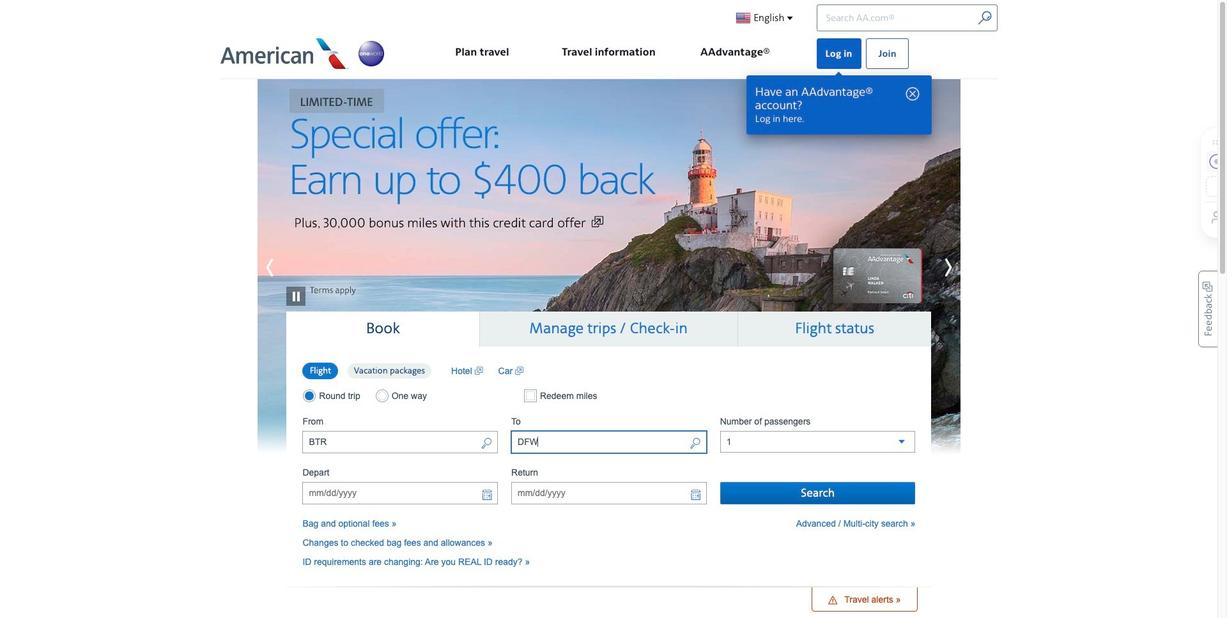 Task type: describe. For each thing, give the bounding box(es) containing it.
search image
[[481, 437, 492, 452]]

City or airport text field
[[512, 432, 707, 454]]

previous slide image
[[257, 252, 315, 284]]

leave feedback, opens external site in new window image
[[1199, 271, 1218, 348]]

pause slideshow image
[[286, 268, 305, 306]]

2 tab from the left
[[480, 312, 738, 347]]

1 mm/dd/yyyy text field from the left
[[303, 483, 498, 505]]

3 tab from the left
[[738, 312, 932, 347]]

next slide image
[[903, 252, 961, 284]]

1 tab from the left
[[286, 312, 480, 348]]



Task type: vqa. For each thing, say whether or not it's contained in the screenshot.
top Date
no



Task type: locate. For each thing, give the bounding box(es) containing it.
City or airport text field
[[303, 432, 498, 454]]

0 horizontal spatial mm/dd/yyyy text field
[[303, 483, 498, 505]]

mm/dd/yyyy text field down city or airport text field
[[303, 483, 498, 505]]

2 option group from the top
[[303, 390, 498, 403]]

2 mm/dd/yyyy text field from the left
[[512, 483, 707, 505]]

tab
[[286, 312, 480, 348], [480, 312, 738, 347], [738, 312, 932, 347]]

search image
[[690, 437, 701, 452]]

mm/dd/yyyy text field down city or airport text box
[[512, 483, 707, 505]]

1 option group from the top
[[303, 362, 439, 380]]

citi / aadvantage credit card. special offer: earn up to $400 back. plus, 30,000 bonus miles with this credit card offer. opens another site in a new window that may not meet accessibility guidelines. image
[[257, 79, 961, 459]]

1 vertical spatial option group
[[303, 390, 498, 403]]

0 horizontal spatial newpage image
[[475, 365, 483, 378]]

None submit
[[720, 483, 916, 505]]

option group
[[303, 362, 439, 380], [303, 390, 498, 403]]

1 horizontal spatial mm/dd/yyyy text field
[[512, 483, 707, 505]]

1 newpage image from the left
[[475, 365, 483, 378]]

0 vertical spatial option group
[[303, 362, 439, 380]]

mm/dd/yyyy text field
[[303, 483, 498, 505], [512, 483, 707, 505]]

1 horizontal spatial newpage image
[[515, 365, 524, 378]]

2 newpage image from the left
[[515, 365, 524, 378]]

newpage image
[[475, 365, 483, 378], [515, 365, 524, 378]]

tab list
[[286, 312, 932, 348]]



